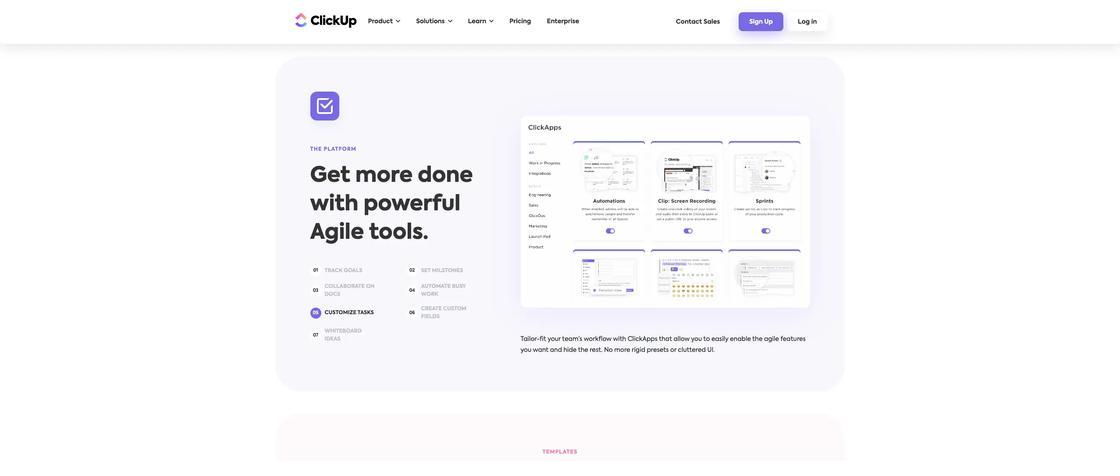 Task type: locate. For each thing, give the bounding box(es) containing it.
that
[[660, 337, 673, 343]]

custom
[[443, 307, 467, 312]]

customize tasks.png image
[[521, 116, 811, 308]]

tasks
[[358, 311, 374, 316]]

with right workflow
[[614, 337, 627, 343]]

you left to
[[692, 337, 703, 343]]

0 horizontal spatial with
[[310, 194, 359, 215]]

1 horizontal spatial with
[[614, 337, 627, 343]]

1 horizontal spatial the
[[753, 337, 763, 343]]

done
[[418, 166, 473, 187]]

product
[[368, 18, 393, 25]]

or
[[671, 348, 677, 354]]

contact
[[677, 19, 703, 25]]

automate
[[421, 284, 451, 290]]

sign up
[[750, 19, 774, 25]]

tailor-fit your team's workflow with clickapps that allow you to easily enable the agile features you want and hide the rest. no more rigid presets or cluttered ui.
[[521, 337, 806, 354]]

the
[[310, 147, 322, 152]]

enterprise link
[[543, 13, 584, 31]]

features
[[781, 337, 806, 343]]

on
[[366, 284, 375, 290]]

clickapps
[[628, 337, 658, 343]]

0 horizontal spatial the
[[579, 348, 589, 354]]

1 vertical spatial you
[[521, 348, 532, 354]]

presets
[[647, 348, 669, 354]]

you
[[692, 337, 703, 343], [521, 348, 532, 354]]

set
[[421, 268, 431, 274]]

1 horizontal spatial you
[[692, 337, 703, 343]]

with inside the tailor-fit your team's workflow with clickapps that allow you to easily enable the agile features you want and hide the rest. no more rigid presets or cluttered ui.
[[614, 337, 627, 343]]

contact sales
[[677, 19, 721, 25]]

more
[[356, 166, 413, 187], [615, 348, 631, 354]]

log in link
[[788, 12, 828, 31]]

up
[[765, 19, 774, 25]]

clickup image
[[293, 12, 357, 28]]

tailor-
[[521, 337, 540, 343]]

want
[[533, 348, 549, 354]]

1 vertical spatial more
[[615, 348, 631, 354]]

customize
[[325, 311, 357, 316]]

automate busy work
[[421, 284, 466, 298]]

product button
[[364, 13, 405, 31]]

the left agile on the bottom right of the page
[[753, 337, 763, 343]]

you down tailor-
[[521, 348, 532, 354]]

the
[[753, 337, 763, 343], [579, 348, 589, 354]]

1 vertical spatial with
[[614, 337, 627, 343]]

0 vertical spatial with
[[310, 194, 359, 215]]

learn
[[468, 18, 487, 25]]

more inside get more done with powerful agile tools.
[[356, 166, 413, 187]]

with up agile
[[310, 194, 359, 215]]

agile
[[765, 337, 780, 343]]

goals
[[344, 268, 363, 274]]

get more done with powerful agile tools.
[[310, 166, 473, 244]]

1 vertical spatial the
[[579, 348, 589, 354]]

0 vertical spatial the
[[753, 337, 763, 343]]

0 vertical spatial more
[[356, 166, 413, 187]]

1 horizontal spatial more
[[615, 348, 631, 354]]

the left the rest.
[[579, 348, 589, 354]]

in
[[812, 19, 818, 25]]

with
[[310, 194, 359, 215], [614, 337, 627, 343]]

0 horizontal spatial you
[[521, 348, 532, 354]]

create
[[421, 307, 442, 312]]

more right no
[[615, 348, 631, 354]]

0 horizontal spatial more
[[356, 166, 413, 187]]

more up powerful
[[356, 166, 413, 187]]



Task type: vqa. For each thing, say whether or not it's contained in the screenshot.
Sales
yes



Task type: describe. For each thing, give the bounding box(es) containing it.
solutions button
[[412, 13, 457, 31]]

fit
[[540, 337, 547, 343]]

ideas
[[325, 337, 341, 342]]

platform
[[324, 147, 357, 152]]

pricing link
[[506, 13, 536, 31]]

no
[[605, 348, 613, 354]]

collaborate
[[325, 284, 365, 290]]

0 vertical spatial you
[[692, 337, 703, 343]]

collaborate on docs
[[325, 284, 375, 298]]

docs
[[325, 292, 341, 298]]

work
[[421, 292, 439, 298]]

milstones
[[432, 268, 463, 274]]

powerful
[[364, 194, 461, 215]]

the platform
[[310, 147, 357, 152]]

and
[[550, 348, 562, 354]]

customize tasks
[[325, 311, 374, 316]]

more inside the tailor-fit your team's workflow with clickapps that allow you to easily enable the agile features you want and hide the rest. no more rigid presets or cluttered ui.
[[615, 348, 631, 354]]

enterprise
[[547, 18, 580, 25]]

fields
[[421, 315, 440, 320]]

tools.
[[369, 223, 429, 244]]

rest.
[[590, 348, 603, 354]]

cluttered
[[679, 348, 706, 354]]

easily
[[712, 337, 729, 343]]

team's
[[563, 337, 583, 343]]

sales
[[704, 19, 721, 25]]

enable
[[731, 337, 752, 343]]

learn button
[[464, 13, 499, 31]]

solutions
[[416, 18, 445, 25]]

ui.
[[708, 348, 715, 354]]

hide
[[564, 348, 577, 354]]

busy
[[452, 284, 466, 290]]

to
[[704, 337, 711, 343]]

with inside get more done with powerful agile tools.
[[310, 194, 359, 215]]

create custom fields
[[421, 307, 467, 320]]

track
[[325, 268, 343, 274]]

contact sales button
[[672, 14, 725, 29]]

your
[[548, 337, 561, 343]]

allow
[[674, 337, 690, 343]]

log
[[799, 19, 810, 25]]

get
[[310, 166, 351, 187]]

templates
[[543, 450, 578, 455]]

set milstones
[[421, 268, 463, 274]]

rigid
[[632, 348, 646, 354]]

sign up button
[[739, 12, 784, 31]]

whiteboard ideas
[[325, 329, 362, 342]]

pricing
[[510, 18, 532, 25]]

track goals
[[325, 268, 363, 274]]

sign
[[750, 19, 763, 25]]

workflow
[[584, 337, 612, 343]]

whiteboard
[[325, 329, 362, 334]]

agile
[[310, 223, 364, 244]]

log in
[[799, 19, 818, 25]]



